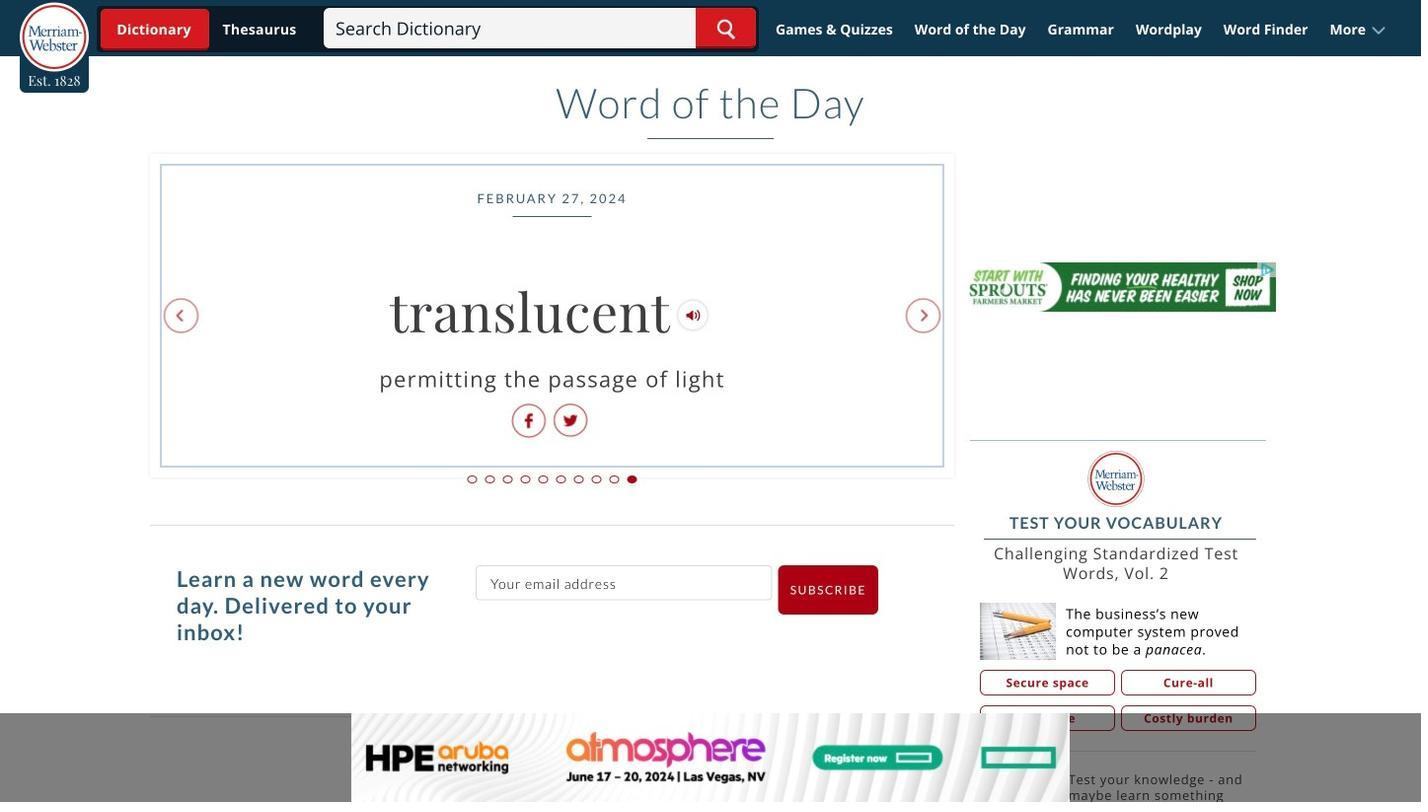 Task type: vqa. For each thing, say whether or not it's contained in the screenshot.
intrepid link
no



Task type: describe. For each thing, give the bounding box(es) containing it.
toggle search dictionary/thesaurus image
[[101, 9, 209, 50]]

merriam webster - established 1828 image
[[20, 2, 89, 73]]

true or false image
[[980, 772, 1058, 802]]

merriam webster image
[[1088, 451, 1144, 507]]



Task type: locate. For each thing, give the bounding box(es) containing it.
1 vertical spatial advertisement element
[[351, 714, 1070, 802]]

advertisement element
[[960, 263, 1276, 312], [351, 714, 1070, 802]]

a pencil broken in half on top of a test answer sheet image
[[980, 603, 1056, 660]]

search word image
[[717, 19, 735, 40]]

Your email address text field
[[476, 566, 773, 601]]

Search search field
[[324, 8, 756, 48]]

None submit
[[778, 566, 878, 615]]

tab list
[[150, 466, 954, 490]]

0 vertical spatial advertisement element
[[960, 263, 1276, 312]]



